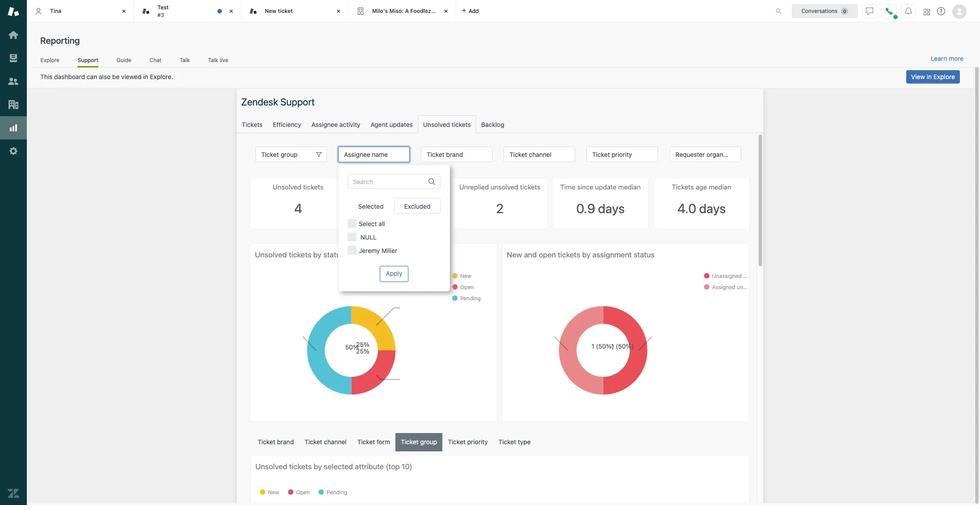 Task type: locate. For each thing, give the bounding box(es) containing it.
explore link
[[40, 57, 60, 66]]

reporting
[[40, 35, 80, 46]]

talk right chat at the left of the page
[[180, 57, 190, 63]]

1 vertical spatial explore
[[934, 73, 956, 81]]

close image left #3
[[120, 7, 128, 16]]

0 horizontal spatial talk
[[180, 57, 190, 63]]

close image inside new ticket tab
[[334, 7, 343, 16]]

notifications image
[[905, 7, 913, 15]]

support
[[78, 57, 99, 63]]

tina tab
[[27, 0, 134, 22]]

1 talk from the left
[[180, 57, 190, 63]]

close image left milo's
[[334, 7, 343, 16]]

3 close image from the left
[[442, 7, 451, 16]]

0 horizontal spatial close image
[[120, 7, 128, 16]]

talk left live
[[208, 57, 218, 63]]

test #3
[[158, 4, 169, 18]]

viewed
[[121, 73, 142, 81]]

close image inside milo's miso: a foodlez subsidiary tab
[[442, 7, 451, 16]]

2 close image from the left
[[334, 7, 343, 16]]

2 in from the left
[[927, 73, 932, 81]]

view in explore
[[912, 73, 956, 81]]

0 horizontal spatial in
[[143, 73, 148, 81]]

1 horizontal spatial close image
[[334, 7, 343, 16]]

in right view
[[927, 73, 932, 81]]

view
[[912, 73, 926, 81]]

explore up this
[[41, 57, 59, 63]]

test
[[158, 4, 169, 11]]

learn more link
[[931, 55, 964, 63]]

dashboard
[[54, 73, 85, 81]]

button displays agent's chat status as invisible. image
[[867, 7, 874, 15]]

in right viewed
[[143, 73, 148, 81]]

talk link
[[180, 57, 190, 66]]

1 horizontal spatial explore
[[934, 73, 956, 81]]

2 horizontal spatial close image
[[442, 7, 451, 16]]

milo's miso: a foodlez subsidiary
[[372, 8, 461, 14]]

reporting image
[[8, 122, 19, 134]]

0 horizontal spatial explore
[[41, 57, 59, 63]]

1 close image from the left
[[120, 7, 128, 16]]

close image
[[120, 7, 128, 16], [334, 7, 343, 16], [442, 7, 451, 16]]

1 horizontal spatial in
[[927, 73, 932, 81]]

explore down learn more link
[[934, 73, 956, 81]]

explore
[[41, 57, 59, 63], [934, 73, 956, 81]]

talk inside "link"
[[208, 57, 218, 63]]

admin image
[[8, 145, 19, 157]]

more
[[949, 55, 964, 62]]

zendesk image
[[8, 488, 19, 500]]

new
[[265, 8, 277, 14]]

explore.
[[150, 73, 173, 81]]

zendesk support image
[[8, 6, 19, 17]]

add
[[469, 7, 479, 14]]

1 horizontal spatial talk
[[208, 57, 218, 63]]

learn more
[[931, 55, 964, 62]]

tab
[[134, 0, 242, 22]]

close image left add popup button
[[442, 7, 451, 16]]

this dashboard can also be viewed in explore.
[[40, 73, 173, 81]]

in
[[143, 73, 148, 81], [927, 73, 932, 81]]

this
[[40, 73, 53, 81]]

view in explore button
[[907, 70, 961, 84]]

close image inside tina tab
[[120, 7, 128, 16]]

close image
[[227, 7, 236, 16]]

miso:
[[390, 8, 404, 14]]

conversations
[[802, 7, 838, 14]]

talk
[[180, 57, 190, 63], [208, 57, 218, 63]]

talk for talk
[[180, 57, 190, 63]]

2 talk from the left
[[208, 57, 218, 63]]

a
[[405, 8, 409, 14]]

close image for tina
[[120, 7, 128, 16]]

chat link
[[149, 57, 162, 66]]

talk live
[[208, 57, 228, 63]]



Task type: vqa. For each thing, say whether or not it's contained in the screenshot.
second Close icon from right
yes



Task type: describe. For each thing, give the bounding box(es) containing it.
conversations button
[[792, 4, 858, 18]]

add button
[[457, 0, 485, 22]]

main element
[[0, 0, 27, 506]]

learn
[[931, 55, 948, 62]]

0 vertical spatial explore
[[41, 57, 59, 63]]

close image for new ticket
[[334, 7, 343, 16]]

organizations image
[[8, 99, 19, 111]]

subsidiary
[[433, 8, 461, 14]]

tabs tab list
[[27, 0, 767, 22]]

1 in from the left
[[143, 73, 148, 81]]

close image for milo's miso: a foodlez subsidiary
[[442, 7, 451, 16]]

new ticket
[[265, 8, 293, 14]]

milo's miso: a foodlez subsidiary tab
[[349, 0, 461, 22]]

explore inside button
[[934, 73, 956, 81]]

ticket
[[278, 8, 293, 14]]

foodlez
[[411, 8, 431, 14]]

zendesk products image
[[924, 9, 931, 15]]

live
[[220, 57, 228, 63]]

milo's
[[372, 8, 388, 14]]

new ticket tab
[[242, 0, 349, 22]]

tab containing test
[[134, 0, 242, 22]]

be
[[112, 73, 120, 81]]

tina
[[50, 8, 61, 14]]

get started image
[[8, 29, 19, 41]]

#3
[[158, 11, 164, 18]]

talk for talk live
[[208, 57, 218, 63]]

guide
[[117, 57, 131, 63]]

in inside button
[[927, 73, 932, 81]]

support link
[[78, 57, 99, 68]]

can
[[87, 73, 97, 81]]

also
[[99, 73, 111, 81]]

customers image
[[8, 76, 19, 87]]

get help image
[[938, 7, 946, 15]]

guide link
[[116, 57, 132, 66]]

talk live link
[[208, 57, 229, 66]]

chat
[[150, 57, 162, 63]]

views image
[[8, 52, 19, 64]]



